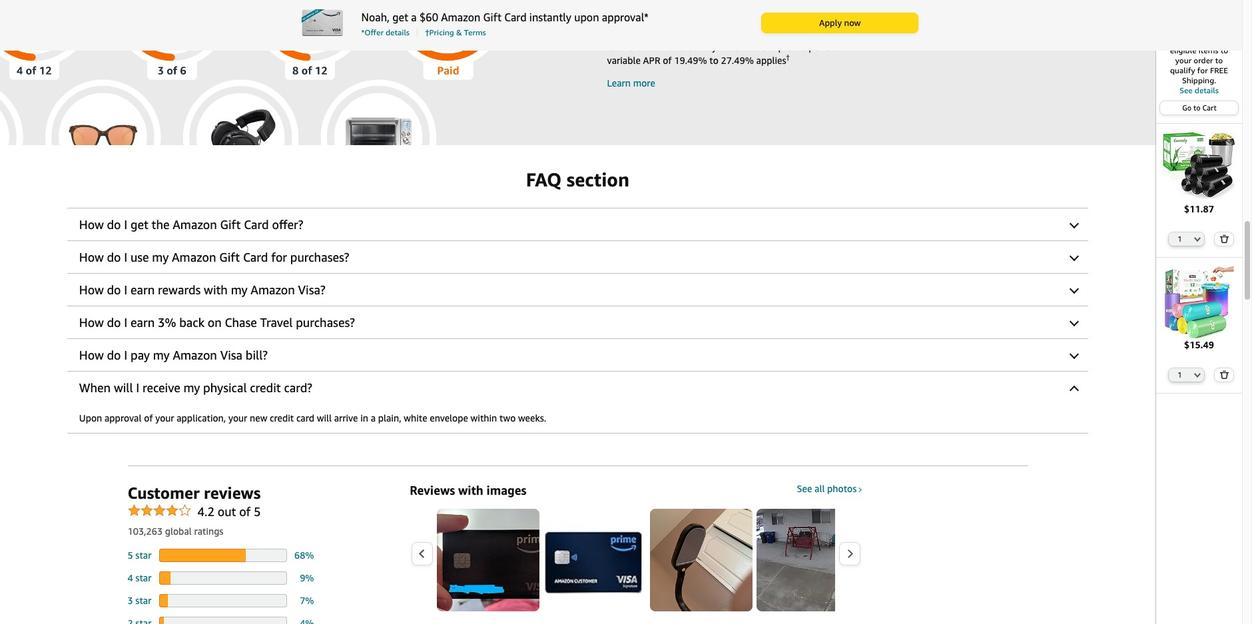 Task type: describe. For each thing, give the bounding box(es) containing it.
applies
[[756, 54, 786, 66]]

3%
[[158, 315, 176, 330]]

†pricing & terms
[[425, 27, 486, 37]]

my for pay
[[153, 348, 170, 363]]

3
[[128, 595, 133, 606]]

for inside choose to earn rewards or take advantage of 0% promo apr for 6 or 12 months on purchases of $50 or more when you use the card at amazon.com or at eligible retailers with amazon pay. after the 0% promo period a variable apr of 19.49% to 27.49% applies
[[627, 14, 639, 26]]

retailers
[[607, 41, 641, 52]]

go
[[1182, 103, 1192, 112]]

your inside "of eligible items to your order to qualify for free shipping. see details"
[[1175, 55, 1192, 65]]

3 star
[[128, 595, 151, 606]]

$11.87
[[1184, 203, 1214, 214]]

how do i pay my amazon visa bill? link
[[67, 339, 1088, 371]]

or
[[709, 1, 722, 12]]

terms
[[464, 27, 486, 37]]

how do i earn rewards with my amazon visa? link
[[67, 274, 1088, 306]]

4.2
[[197, 504, 214, 519]]

*offer
[[361, 27, 384, 37]]

1 vertical spatial 0%
[[761, 41, 776, 52]]

i for how do i use my amazon gift card for purchases?
[[124, 250, 127, 265]]

months
[[674, 14, 707, 26]]

of eligible items to your order to qualify for free shipping. see details
[[1170, 35, 1228, 95]]

reviews
[[204, 484, 261, 502]]

with inside top reviews element
[[458, 483, 483, 498]]

cart
[[1203, 103, 1217, 112]]

list inside top reviews element
[[437, 509, 1252, 612]]

when will i receive my physical credit card?
[[79, 381, 312, 395]]

1 horizontal spatial or
[[772, 28, 781, 39]]

†pricing
[[425, 27, 454, 37]]

when
[[607, 28, 630, 39]]

how for how do i get the amazon gift card offer?
[[79, 217, 104, 232]]

19.49%
[[674, 54, 707, 66]]

to right the items
[[1221, 45, 1228, 55]]

6
[[642, 14, 647, 26]]

*offer details link
[[361, 27, 412, 37]]

card?
[[284, 381, 312, 395]]

go to cart
[[1182, 103, 1217, 112]]

do for how do i earn 3% back on chase travel purchases?
[[107, 315, 121, 330]]

of inside "of eligible items to your order to qualify for free shipping. see details"
[[1215, 35, 1223, 45]]

go to cart link
[[1160, 101, 1238, 115]]

how do i earn 3% back on chase travel purchases? link
[[67, 307, 1088, 339]]

upon approval of your application, your new credit card will arrive in a plain, white envelope within two weeks.
[[79, 412, 546, 424]]

how do i earn rewards with my amazon visa?
[[79, 283, 325, 297]]

on inside choose to earn rewards or take advantage of 0% promo apr for 6 or 12 months on purchases of $50 or more when you use the card at amazon.com or at eligible retailers with amazon pay. after the 0% promo period a variable apr of 19.49% to 27.49% applies
[[709, 14, 720, 26]]

progress bar for 5 star
[[159, 549, 287, 562]]

see details link
[[1163, 85, 1235, 95]]

with inside choose to earn rewards or take advantage of 0% promo apr for 6 or 12 months on purchases of $50 or more when you use the card at amazon.com or at eligible retailers with amazon pay. after the 0% promo period a variable apr of 19.49% to 27.49% applies
[[644, 41, 662, 52]]

1.2 gallon/330pcs strong trash bags colorful clear garbage bags by teivio, bathroom trash can bin liners, small plastic bags for home office kitchen, multicolor image
[[1163, 265, 1236, 339]]

0 horizontal spatial rewards
[[158, 283, 201, 297]]

0 horizontal spatial 5
[[128, 550, 133, 561]]

shipping.
[[1182, 75, 1216, 85]]

1 horizontal spatial your
[[228, 412, 247, 424]]

pay.
[[702, 41, 719, 52]]

how do i get the amazon gift card offer?
[[79, 217, 303, 232]]

free
[[1210, 65, 1228, 75]]

top reviews element
[[128, 466, 1252, 624]]

4.2 out of 5
[[197, 504, 261, 519]]

1 vertical spatial use
[[131, 250, 149, 265]]

dropdown image for $11.87
[[1194, 236, 1201, 242]]

application,
[[177, 412, 226, 424]]

order
[[1194, 55, 1213, 65]]

learn more link
[[607, 77, 655, 88]]

1 vertical spatial apr
[[643, 54, 660, 66]]

progress bar for 4 star
[[159, 572, 287, 585]]

1 vertical spatial will
[[317, 412, 332, 424]]

amazon up when will i receive my physical credit card?
[[173, 348, 217, 363]]

text separator image
[[417, 29, 418, 37]]

how do i use my amazon gift card for purchases?
[[79, 250, 349, 265]]

new
[[250, 412, 267, 424]]

customer
[[128, 484, 200, 502]]

noah,
[[361, 11, 390, 24]]

amazon down how do i get the amazon gift card offer?
[[172, 250, 216, 265]]

0 horizontal spatial on
[[208, 315, 222, 330]]

for for of eligible items to your order to qualify for free shipping. see details
[[1197, 65, 1208, 75]]

images
[[486, 483, 527, 498]]

i for how do i get the amazon gift card offer?
[[124, 217, 127, 232]]

when will i receive my physical credit card? link
[[67, 372, 1088, 404]]

1 horizontal spatial the
[[667, 28, 681, 39]]

receive
[[143, 381, 180, 395]]

visa
[[220, 348, 242, 363]]

use inside choose to earn rewards or take advantage of 0% promo apr for 6 or 12 months on purchases of $50 or more when you use the card at amazon.com or at eligible retailers with amazon pay. after the 0% promo period a variable apr of 19.49% to 27.49% applies
[[650, 28, 665, 39]]

0 horizontal spatial apr
[[607, 14, 624, 26]]

take
[[724, 1, 742, 12]]

envelope
[[430, 412, 468, 424]]

upon
[[574, 11, 599, 24]]

purchases? for how do i use my amazon gift card for purchases?
[[290, 250, 349, 265]]

next image
[[847, 549, 854, 559]]

1 for $15.49
[[1178, 370, 1182, 379]]

faq
[[526, 169, 562, 191]]

apply now button
[[762, 13, 918, 33]]

$50
[[778, 14, 794, 26]]

of inside top reviews element
[[239, 504, 251, 519]]

qualify
[[1170, 65, 1195, 75]]

within
[[471, 412, 497, 424]]

in
[[360, 412, 368, 424]]

0 horizontal spatial the
[[152, 217, 170, 232]]

chase
[[225, 315, 257, 330]]

more inside choose to earn rewards or take advantage of 0% promo apr for 6 or 12 months on purchases of $50 or more when you use the card at amazon.com or at eligible retailers with amazon pay. after the 0% promo period a variable apr of 19.49% to 27.49% applies
[[808, 14, 830, 26]]

$15.49
[[1184, 339, 1214, 351]]

details inside "of eligible items to your order to qualify for free shipping. see details"
[[1195, 85, 1219, 95]]

period
[[809, 41, 836, 52]]

of right approval
[[144, 412, 153, 424]]

faq section
[[526, 169, 629, 191]]

now
[[844, 17, 861, 28]]

12
[[661, 14, 672, 26]]

eligible inside "of eligible items to your order to qualify for free shipping. see details"
[[1170, 45, 1196, 55]]

do for how do i get the amazon gift card offer?
[[107, 217, 121, 232]]

68%
[[294, 550, 314, 561]]

global
[[165, 526, 192, 537]]

1 for $11.87
[[1178, 234, 1182, 243]]

out
[[218, 504, 236, 519]]

0 vertical spatial gift
[[483, 11, 502, 24]]

bill?
[[246, 348, 268, 363]]

7% link
[[300, 595, 314, 606]]



Task type: vqa. For each thing, say whether or not it's contained in the screenshot.
Easy
no



Task type: locate. For each thing, give the bounding box(es) containing it.
promo
[[820, 1, 848, 12], [778, 41, 806, 52]]

earn for how do i earn 3% back on chase travel purchases?
[[131, 315, 155, 330]]

credit
[[250, 381, 281, 395], [270, 412, 294, 424]]

0 vertical spatial card
[[504, 11, 527, 24]]

0 horizontal spatial card
[[296, 412, 314, 424]]

1 horizontal spatial will
[[317, 412, 332, 424]]

section expand image for how do i earn 3% back on chase travel purchases?
[[1070, 317, 1079, 327]]

0 vertical spatial will
[[114, 381, 133, 395]]

rewards inside choose to earn rewards or take advantage of 0% promo apr for 6 or 12 months on purchases of $50 or more when you use the card at amazon.com or at eligible retailers with amazon pay. after the 0% promo period a variable apr of 19.49% to 27.49% applies
[[673, 1, 706, 12]]

0% up applies
[[761, 41, 776, 52]]

section expand image inside "how do i pay my amazon visa bill?" link
[[1070, 350, 1079, 359]]

0 vertical spatial more
[[808, 14, 830, 26]]

0 vertical spatial a
[[411, 11, 417, 24]]

amazon up how do i use my amazon gift card for purchases? on the left of page
[[173, 217, 217, 232]]

at down $50 at right top
[[784, 28, 792, 39]]

see all photos
[[797, 483, 857, 494]]

1 vertical spatial see
[[797, 483, 812, 494]]

1 horizontal spatial eligible
[[1170, 45, 1196, 55]]

pay
[[131, 348, 150, 363]]

do for how do i pay my amazon visa bill?
[[107, 348, 121, 363]]

how do i get the amazon gift card offer? link
[[67, 209, 1088, 241]]

i for how do i earn rewards with my amazon visa?
[[124, 283, 127, 297]]

do
[[107, 217, 121, 232], [107, 250, 121, 265], [107, 283, 121, 297], [107, 315, 121, 330], [107, 348, 121, 363]]

3 do from the top
[[107, 283, 121, 297]]

1 vertical spatial details
[[1195, 85, 1219, 95]]

gift up terms at the left top
[[483, 11, 502, 24]]

103,263 global ratings
[[128, 526, 223, 537]]

apr up when
[[607, 14, 624, 26]]

section
[[567, 169, 629, 191]]

do for how do i use my amazon gift card for purchases?
[[107, 250, 121, 265]]

delete image
[[1220, 234, 1229, 243]]

learn
[[607, 77, 631, 88]]

1 horizontal spatial at
[[784, 28, 792, 39]]

0 vertical spatial dropdown image
[[1194, 236, 1201, 242]]

0 vertical spatial section expand image
[[1070, 317, 1079, 327]]

0 horizontal spatial for
[[271, 250, 287, 265]]

details
[[386, 27, 410, 37], [1195, 85, 1219, 95]]

rewards up months
[[673, 1, 706, 12]]

1 vertical spatial on
[[208, 315, 222, 330]]

i for how do i earn 3% back on chase travel purchases?
[[124, 315, 127, 330]]

68% link
[[294, 550, 314, 561]]

0 horizontal spatial use
[[131, 250, 149, 265]]

0 horizontal spatial eligible
[[794, 28, 825, 39]]

approval
[[105, 412, 142, 424]]

hommaly 1.2 gallon 240 pcs small black trash bags, strong garbage bags, bathroom trash can bin liners unscented, mini plastic bags for office, waste basket liner, fit 3,4.5,6 liters, 0.5,0.8,1,1.2 gal image
[[1163, 129, 1236, 202]]

1 how from the top
[[79, 217, 104, 232]]

1 horizontal spatial get
[[392, 11, 408, 24]]

2 at from the left
[[784, 28, 792, 39]]

0 vertical spatial details
[[386, 27, 410, 37]]

5 star
[[128, 550, 151, 561]]

gift for offer?
[[220, 217, 241, 232]]

card left offer? at top left
[[244, 217, 269, 232]]

0 horizontal spatial your
[[155, 412, 174, 424]]

will left arrive
[[317, 412, 332, 424]]

use down 12
[[650, 28, 665, 39]]

previous image
[[418, 549, 426, 559]]

1 progress bar from the top
[[159, 549, 287, 562]]

2 horizontal spatial for
[[1197, 65, 1208, 75]]

1 horizontal spatial use
[[650, 28, 665, 39]]

details left text separator icon
[[386, 27, 410, 37]]

card left 'instantly'
[[504, 11, 527, 24]]

earn up pay
[[131, 283, 155, 297]]

how for how do i use my amazon gift card for purchases?
[[79, 250, 104, 265]]

for
[[627, 14, 639, 26], [1197, 65, 1208, 75], [271, 250, 287, 265]]

customer reviews
[[128, 484, 261, 502]]

to down pay.
[[709, 54, 718, 66]]

i for how do i pay my amazon visa bill?
[[124, 348, 127, 363]]

card up how do i earn rewards with my amazon visa?
[[243, 250, 268, 265]]

section expand image for how do i use my amazon gift card for purchases?
[[1070, 252, 1079, 261]]

4 do from the top
[[107, 315, 121, 330]]

4 star
[[128, 572, 151, 584]]

see inside "of eligible items to your order to qualify for free shipping. see details"
[[1180, 85, 1193, 95]]

0 vertical spatial 0%
[[803, 1, 817, 12]]

star for 3 star
[[135, 595, 151, 606]]

1 vertical spatial dropdown image
[[1194, 372, 1201, 378]]

earn left 3%
[[131, 315, 155, 330]]

of down 'advantage'
[[767, 14, 776, 26]]

at up pay.
[[704, 28, 713, 39]]

section expand image for how do i earn rewards with my amazon visa?
[[1070, 285, 1079, 294]]

0 vertical spatial star
[[135, 550, 151, 561]]

get inside how do i get the amazon gift card offer? link
[[131, 217, 148, 232]]

0 horizontal spatial details
[[386, 27, 410, 37]]

2 dropdown image from the top
[[1194, 372, 1201, 378]]

purchases? up 'visa?'
[[290, 250, 349, 265]]

noah, get a $60 amazon gift card instantly upon approval*
[[361, 11, 648, 24]]

0 vertical spatial earn
[[652, 1, 671, 12]]

0 vertical spatial get
[[392, 11, 408, 24]]

upon
[[79, 412, 102, 424]]

arrive
[[334, 412, 358, 424]]

2 vertical spatial earn
[[131, 315, 155, 330]]

card
[[684, 28, 702, 39], [296, 412, 314, 424]]

reviews
[[410, 483, 455, 498]]

progress bar
[[159, 549, 287, 562], [159, 572, 287, 585], [159, 594, 287, 608], [159, 617, 287, 624]]

details up the cart at the right of the page
[[1195, 85, 1219, 95]]

star right the 4
[[135, 572, 151, 584]]

visa?
[[298, 283, 325, 297]]

credit up new on the left bottom of the page
[[250, 381, 281, 395]]

0 horizontal spatial or
[[650, 14, 658, 26]]

see up go
[[1180, 85, 1193, 95]]

apr
[[607, 14, 624, 26], [643, 54, 660, 66]]

to right go
[[1194, 103, 1201, 112]]

1 vertical spatial more
[[633, 77, 655, 88]]

my right receive
[[183, 381, 200, 395]]

gift for for
[[219, 250, 240, 265]]

section expand image inside how do i earn 3% back on chase travel purchases? link
[[1070, 317, 1079, 327]]

my up "chase"
[[231, 283, 248, 297]]

0 horizontal spatial will
[[114, 381, 133, 395]]

on down or at right
[[709, 14, 720, 26]]

1 horizontal spatial details
[[1195, 85, 1219, 95]]

for down offer? at top left
[[271, 250, 287, 265]]

2 do from the top
[[107, 250, 121, 265]]

two
[[499, 412, 516, 424]]

&
[[456, 27, 462, 37]]

2 horizontal spatial the
[[745, 41, 759, 52]]

more right learn
[[633, 77, 655, 88]]

to up 6
[[640, 1, 649, 12]]

list
[[437, 509, 1252, 612]]

1 do from the top
[[107, 217, 121, 232]]

amazon up travel
[[251, 283, 295, 297]]

of up $50 at right top
[[792, 1, 801, 12]]

1 left delete icon
[[1178, 370, 1182, 379]]

1 vertical spatial section expand image
[[1070, 350, 1079, 359]]

gift up how do i use my amazon gift card for purchases? on the left of page
[[220, 217, 241, 232]]

use
[[650, 28, 665, 39], [131, 250, 149, 265]]

0 vertical spatial apr
[[607, 14, 624, 26]]

1 horizontal spatial apr
[[643, 54, 660, 66]]

7%
[[300, 595, 314, 606]]

of up free
[[1215, 35, 1223, 45]]

my right pay
[[153, 348, 170, 363]]

0 horizontal spatial see
[[797, 483, 812, 494]]

amazon.com
[[715, 28, 770, 39]]

1 star from the top
[[135, 550, 151, 561]]

section expand image inside how do i earn rewards with my amazon visa? link
[[1070, 285, 1079, 294]]

card for for
[[243, 250, 268, 265]]

1 section expand image from the top
[[1070, 317, 1079, 327]]

5 right out
[[254, 504, 261, 519]]

my for receive
[[183, 381, 200, 395]]

3 star from the top
[[135, 595, 151, 606]]

ratings
[[194, 526, 223, 537]]

for inside "of eligible items to your order to qualify for free shipping. see details"
[[1197, 65, 1208, 75]]

how do i earn 3% back on chase travel purchases?
[[79, 315, 355, 330]]

1 vertical spatial rewards
[[158, 283, 201, 297]]

eligible up period
[[794, 28, 825, 39]]

1 vertical spatial the
[[745, 41, 759, 52]]

1 at from the left
[[704, 28, 713, 39]]

i
[[124, 217, 127, 232], [124, 250, 127, 265], [124, 283, 127, 297], [124, 315, 127, 330], [124, 348, 127, 363], [136, 381, 139, 395]]

card down 'card?'
[[296, 412, 314, 424]]

a inside choose to earn rewards or take advantage of 0% promo apr for 6 or 12 months on purchases of $50 or more when you use the card at amazon.com or at eligible retailers with amazon pay. after the 0% promo period a variable apr of 19.49% to 27.49% applies
[[838, 41, 843, 52]]

5 do from the top
[[107, 348, 121, 363]]

section collapse image
[[1070, 386, 1079, 395]]

2 vertical spatial with
[[458, 483, 483, 498]]

4
[[128, 572, 133, 584]]

2 vertical spatial for
[[271, 250, 287, 265]]

section expand image for how do i get the amazon gift card offer?
[[1070, 219, 1079, 229]]

or down $50 at right top
[[772, 28, 781, 39]]

gift up how do i earn rewards with my amazon visa?
[[219, 250, 240, 265]]

advantage
[[745, 1, 789, 12]]

after
[[721, 41, 743, 52]]

1 horizontal spatial card
[[684, 28, 702, 39]]

1 horizontal spatial see
[[1180, 85, 1193, 95]]

at
[[704, 28, 713, 39], [784, 28, 792, 39]]

purchases
[[722, 14, 764, 26]]

1 vertical spatial promo
[[778, 41, 806, 52]]

star for 5 star
[[135, 550, 151, 561]]

2 vertical spatial section expand image
[[1070, 285, 1079, 294]]

2 progress bar from the top
[[159, 572, 287, 585]]

2 section expand image from the top
[[1070, 252, 1079, 261]]

2 horizontal spatial with
[[644, 41, 662, 52]]

physical
[[203, 381, 247, 395]]

eligible
[[794, 28, 825, 39], [1170, 45, 1196, 55]]

star right 3
[[135, 595, 151, 606]]

weeks.
[[518, 412, 546, 424]]

1 vertical spatial eligible
[[1170, 45, 1196, 55]]

for for how do i use my amazon gift card for purchases?
[[271, 250, 287, 265]]

how for how do i earn 3% back on chase travel purchases?
[[79, 315, 104, 330]]

0 vertical spatial rewards
[[673, 1, 706, 12]]

when
[[79, 381, 111, 395]]

0 horizontal spatial promo
[[778, 41, 806, 52]]

1 vertical spatial credit
[[270, 412, 294, 424]]

5 up the 4
[[128, 550, 133, 561]]

card inside choose to earn rewards or take advantage of 0% promo apr for 6 or 12 months on purchases of $50 or more when you use the card at amazon.com or at eligible retailers with amazon pay. after the 0% promo period a variable apr of 19.49% to 27.49% applies
[[684, 28, 702, 39]]

earn for how do i earn rewards with my amazon visa?
[[131, 283, 155, 297]]

the down 12
[[667, 28, 681, 39]]

promo up †
[[778, 41, 806, 52]]

0 vertical spatial 1
[[1178, 234, 1182, 243]]

0 vertical spatial credit
[[250, 381, 281, 395]]

purchases? inside how do i earn 3% back on chase travel purchases? link
[[296, 315, 355, 330]]

amazon up &
[[441, 11, 480, 24]]

1
[[1178, 234, 1182, 243], [1178, 370, 1182, 379]]

for left 6
[[627, 14, 639, 26]]

†
[[786, 53, 790, 61]]

rewards up 3%
[[158, 283, 201, 297]]

0% up apply now button
[[803, 1, 817, 12]]

0 horizontal spatial a
[[371, 412, 376, 424]]

section expand image for how do i pay my amazon visa bill?
[[1070, 350, 1079, 359]]

of left 19.49%
[[663, 54, 672, 66]]

1 left delete image
[[1178, 234, 1182, 243]]

dropdown image for $15.49
[[1194, 372, 1201, 378]]

do for how do i earn rewards with my amazon visa?
[[107, 283, 121, 297]]

card
[[504, 11, 527, 24], [244, 217, 269, 232], [243, 250, 268, 265]]

1 dropdown image from the top
[[1194, 236, 1201, 242]]

star for 4 star
[[135, 572, 151, 584]]

1 vertical spatial a
[[838, 41, 843, 52]]

section expand image
[[1070, 317, 1079, 327], [1070, 350, 1079, 359]]

amazon inside choose to earn rewards or take advantage of 0% promo apr for 6 or 12 months on purchases of $50 or more when you use the card at amazon.com or at eligible retailers with amazon pay. after the 0% promo period a variable apr of 19.49% to 27.49% applies
[[665, 41, 699, 52]]

1 vertical spatial section expand image
[[1070, 252, 1079, 261]]

0 vertical spatial with
[[644, 41, 662, 52]]

0 vertical spatial promo
[[820, 1, 848, 12]]

section expand image inside how do i get the amazon gift card offer? link
[[1070, 219, 1079, 229]]

will right "when"
[[114, 381, 133, 395]]

1 vertical spatial 5
[[128, 550, 133, 561]]

0 vertical spatial purchases?
[[290, 250, 349, 265]]

2 how from the top
[[79, 250, 104, 265]]

purchases?
[[290, 250, 349, 265], [296, 315, 355, 330]]

purchases? for how do i earn 3% back on chase travel purchases?
[[296, 315, 355, 330]]

dropdown image
[[1194, 236, 1201, 242], [1194, 372, 1201, 378]]

1 vertical spatial for
[[1197, 65, 1208, 75]]

instantly
[[529, 11, 571, 24]]

0 vertical spatial on
[[709, 14, 720, 26]]

2 vertical spatial card
[[243, 250, 268, 265]]

delete image
[[1220, 370, 1229, 379]]

1 section expand image from the top
[[1070, 219, 1079, 229]]

earn up 12
[[652, 1, 671, 12]]

with down you at the right top
[[644, 41, 662, 52]]

3 how from the top
[[79, 283, 104, 297]]

eligible inside choose to earn rewards or take advantage of 0% promo apr for 6 or 12 months on purchases of $50 or more when you use the card at amazon.com or at eligible retailers with amazon pay. after the 0% promo period a variable apr of 19.49% to 27.49% applies
[[794, 28, 825, 39]]

1 horizontal spatial 5
[[254, 504, 261, 519]]

0 vertical spatial see
[[1180, 85, 1193, 95]]

1 horizontal spatial on
[[709, 14, 720, 26]]

None submit
[[1215, 232, 1233, 246], [1215, 368, 1233, 382], [1215, 232, 1233, 246], [1215, 368, 1233, 382]]

how for how do i pay my amazon visa bill?
[[79, 348, 104, 363]]

0 vertical spatial 5
[[254, 504, 261, 519]]

0 horizontal spatial get
[[131, 217, 148, 232]]

learn more
[[607, 77, 655, 88]]

apr right variable
[[643, 54, 660, 66]]

offer?
[[272, 217, 303, 232]]

approval*
[[602, 11, 648, 24]]

earn inside choose to earn rewards or take advantage of 0% promo apr for 6 or 12 months on purchases of $50 or more when you use the card at amazon.com or at eligible retailers with amazon pay. after the 0% promo period a variable apr of 19.49% to 27.49% applies
[[652, 1, 671, 12]]

0 horizontal spatial 0%
[[761, 41, 776, 52]]

1 horizontal spatial with
[[458, 483, 483, 498]]

with left images
[[458, 483, 483, 498]]

purchases? inside how do i use my amazon gift card for purchases? link
[[290, 250, 349, 265]]

4 how from the top
[[79, 315, 104, 330]]

1 1 from the top
[[1178, 234, 1182, 243]]

use down how do i get the amazon gift card offer?
[[131, 250, 149, 265]]

on right back
[[208, 315, 222, 330]]

get
[[392, 11, 408, 24], [131, 217, 148, 232]]

see inside top reviews element
[[797, 483, 812, 494]]

reviews with images
[[410, 483, 527, 498]]

1 horizontal spatial 0%
[[803, 1, 817, 12]]

0 vertical spatial use
[[650, 28, 665, 39]]

how for how do i earn rewards with my amazon visa?
[[79, 283, 104, 297]]

a right in
[[371, 412, 376, 424]]

a left the $60 at the left of the page
[[411, 11, 417, 24]]

2 1 from the top
[[1178, 370, 1182, 379]]

progress bar for 3 star
[[159, 594, 287, 608]]

9% link
[[300, 572, 314, 584]]

1 horizontal spatial promo
[[820, 1, 848, 12]]

3 progress bar from the top
[[159, 594, 287, 608]]

you
[[633, 28, 648, 39]]

variable
[[607, 54, 641, 66]]

amazon up 19.49%
[[665, 41, 699, 52]]

2 horizontal spatial or
[[797, 14, 806, 26]]

5
[[254, 504, 261, 519], [128, 550, 133, 561]]

your left new on the left bottom of the page
[[228, 412, 247, 424]]

eligible up 'qualify'
[[1170, 45, 1196, 55]]

3 section expand image from the top
[[1070, 285, 1079, 294]]

1 vertical spatial star
[[135, 572, 151, 584]]

1 vertical spatial gift
[[220, 217, 241, 232]]

2 section expand image from the top
[[1070, 350, 1079, 359]]

9%
[[300, 572, 314, 584]]

$60
[[420, 11, 438, 24]]

dropdown image left delete image
[[1194, 236, 1201, 242]]

more up period
[[808, 14, 830, 26]]

of right out
[[239, 504, 251, 519]]

0 horizontal spatial more
[[633, 77, 655, 88]]

to right the order
[[1215, 55, 1223, 65]]

choose to earn rewards or take advantage of 0% promo apr for 6 or 12 months on purchases of $50 or more when you use the card at amazon.com or at eligible retailers with amazon pay. after the 0% promo period a variable apr of 19.49% to 27.49% applies
[[607, 1, 848, 66]]

0 horizontal spatial with
[[204, 283, 228, 297]]

promo up apply in the top right of the page
[[820, 1, 848, 12]]

amazon visa image
[[301, 9, 343, 36]]

star up 4 star
[[135, 550, 151, 561]]

see
[[1180, 85, 1193, 95], [797, 483, 812, 494]]

your down receive
[[155, 412, 174, 424]]

items
[[1199, 45, 1218, 55]]

1 horizontal spatial rewards
[[673, 1, 706, 12]]

5 how from the top
[[79, 348, 104, 363]]

0 vertical spatial section expand image
[[1070, 219, 1079, 229]]

all
[[815, 483, 825, 494]]

apply now
[[819, 17, 861, 28]]

4 progress bar from the top
[[159, 617, 287, 624]]

103,263
[[128, 526, 163, 537]]

0 vertical spatial for
[[627, 14, 639, 26]]

for left free
[[1197, 65, 1208, 75]]

2 star from the top
[[135, 572, 151, 584]]

1 vertical spatial card
[[296, 412, 314, 424]]

section expand image inside how do i use my amazon gift card for purchases? link
[[1070, 252, 1079, 261]]

card for offer?
[[244, 217, 269, 232]]

the up how do i use my amazon gift card for purchases? on the left of page
[[152, 217, 170, 232]]

a right period
[[838, 41, 843, 52]]

purchases? down 'visa?'
[[296, 315, 355, 330]]

the down amazon.com
[[745, 41, 759, 52]]

†pricing & terms link
[[425, 27, 486, 37]]

back
[[179, 315, 205, 330]]

how do i use my amazon gift card for purchases? link
[[67, 241, 1088, 273]]

i for when will i receive my physical credit card?
[[136, 381, 139, 395]]

0%
[[803, 1, 817, 12], [761, 41, 776, 52]]

how do i pay my amazon visa bill?
[[79, 348, 268, 363]]

1 vertical spatial get
[[131, 217, 148, 232]]

with up how do i earn 3% back on chase travel purchases?
[[204, 283, 228, 297]]

0 horizontal spatial at
[[704, 28, 713, 39]]

credit right new on the left bottom of the page
[[270, 412, 294, 424]]

0 vertical spatial the
[[667, 28, 681, 39]]

or right $50 at right top
[[797, 14, 806, 26]]

2 vertical spatial a
[[371, 412, 376, 424]]

your left the order
[[1175, 55, 1192, 65]]

section expand image
[[1070, 219, 1079, 229], [1070, 252, 1079, 261], [1070, 285, 1079, 294]]

or right 6
[[650, 14, 658, 26]]

my for use
[[152, 250, 169, 265]]

1 vertical spatial purchases?
[[296, 315, 355, 330]]

star
[[135, 550, 151, 561], [135, 572, 151, 584], [135, 595, 151, 606]]

2 vertical spatial gift
[[219, 250, 240, 265]]

will
[[114, 381, 133, 395], [317, 412, 332, 424]]

card down months
[[684, 28, 702, 39]]

1 vertical spatial with
[[204, 283, 228, 297]]

my down how do i get the amazon gift card offer?
[[152, 250, 169, 265]]

1 horizontal spatial a
[[411, 11, 417, 24]]

see left all
[[797, 483, 812, 494]]

dropdown image left delete icon
[[1194, 372, 1201, 378]]

27.49%
[[721, 54, 754, 66]]

2 horizontal spatial a
[[838, 41, 843, 52]]



